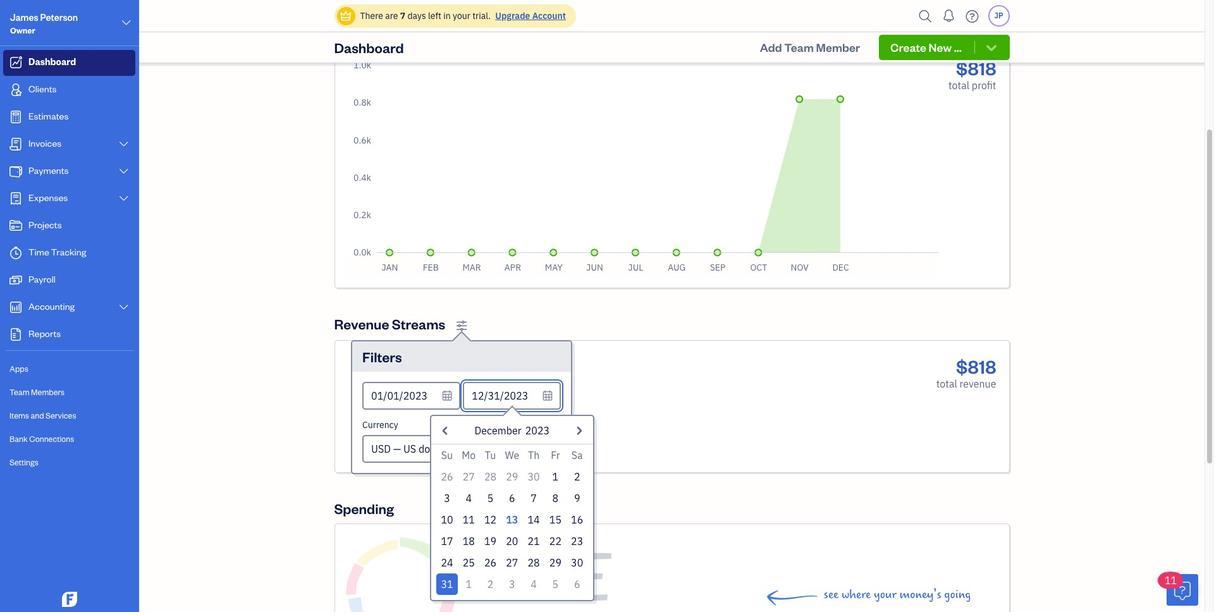 Task type: vqa. For each thing, say whether or not it's contained in the screenshot.


Task type: locate. For each thing, give the bounding box(es) containing it.
26 down the su
[[441, 471, 453, 483]]

create new …
[[891, 40, 962, 54]]

12 button
[[480, 509, 501, 531]]

1 horizontal spatial 2 button
[[567, 466, 588, 488]]

0 vertical spatial 7
[[400, 10, 406, 22]]

profit
[[972, 79, 997, 92]]

items
[[9, 411, 29, 421]]

5 button down 22 button
[[545, 574, 567, 595]]

1 vertical spatial 5
[[553, 578, 559, 591]]

payments
[[28, 164, 69, 177]]

chevron large down image
[[121, 15, 132, 30], [118, 166, 130, 177], [118, 194, 130, 204]]

1 horizontal spatial 29
[[550, 557, 562, 569]]

3 down 20
[[509, 578, 515, 591]]

clients link
[[3, 77, 135, 103]]

0 vertical spatial 2 button
[[567, 466, 588, 488]]

tu
[[485, 449, 496, 462]]

0 horizontal spatial 6 button
[[501, 488, 523, 509]]

28 down 21
[[528, 557, 540, 569]]

6
[[509, 492, 515, 505], [574, 578, 580, 591]]

payroll link
[[3, 268, 135, 294]]

5 button
[[480, 488, 501, 509], [545, 574, 567, 595]]

6 up 13
[[509, 492, 515, 505]]

invoices inside 'main' element
[[28, 137, 62, 149]]

1 horizontal spatial 26
[[485, 557, 497, 569]]

see
[[824, 588, 839, 602]]

0 horizontal spatial 30 button
[[523, 466, 545, 488]]

Start date in MM/DD/YYYY format text field
[[363, 382, 461, 410]]

1 horizontal spatial 6 button
[[567, 574, 588, 595]]

0 horizontal spatial 29 button
[[501, 466, 523, 488]]

1 horizontal spatial 1 button
[[545, 466, 567, 488]]

30 for 30 'button' to the right
[[571, 557, 583, 569]]

20 button
[[501, 531, 523, 552]]

1 vertical spatial 11
[[1165, 574, 1177, 587]]

30 for top 30 'button'
[[528, 471, 540, 483]]

0 horizontal spatial 28 button
[[480, 466, 501, 488]]

1 horizontal spatial 3
[[509, 578, 515, 591]]

0 vertical spatial —
[[525, 352, 533, 365]]

mo
[[462, 449, 476, 462]]

1 vertical spatial 4 button
[[523, 574, 545, 595]]

time tracking
[[28, 246, 86, 258]]

total for $818 total revenue
[[937, 378, 958, 390]]

chevron large down image
[[118, 139, 130, 149], [118, 302, 130, 313]]

1 down 25 at the bottom of the page
[[466, 578, 472, 591]]

0 vertical spatial 1
[[553, 471, 559, 483]]

team inside 'main' element
[[9, 387, 29, 397]]

dashboard up 'clients'
[[28, 56, 76, 68]]

0 vertical spatial your
[[453, 10, 471, 22]]

team right add
[[785, 40, 814, 54]]

bank connections
[[9, 434, 74, 444]]

29 button down the 22
[[545, 552, 567, 574]]

10
[[441, 514, 453, 526]]

27
[[463, 471, 475, 483], [506, 557, 518, 569]]

24
[[441, 557, 453, 569]]

revenue streams
[[334, 315, 445, 333]]

— inside field
[[393, 443, 401, 455]]

bank connections link
[[3, 428, 135, 450]]

chevron large down image for payments
[[118, 166, 130, 177]]

where
[[842, 588, 871, 602]]

0 horizontal spatial 2 button
[[480, 574, 501, 595]]

15
[[550, 514, 562, 526]]

1
[[553, 471, 559, 483], [466, 578, 472, 591]]

11 inside dropdown button
[[1165, 574, 1177, 587]]

3
[[444, 492, 450, 505], [509, 578, 515, 591]]

28 button down 21
[[523, 552, 545, 574]]

1 vertical spatial 6
[[574, 578, 580, 591]]

james
[[10, 11, 38, 23]]

0 vertical spatial 30 button
[[523, 466, 545, 488]]

0 horizontal spatial dashboard
[[28, 56, 76, 68]]

16
[[571, 514, 583, 526]]

total inside '$818 total revenue'
[[937, 378, 958, 390]]

1 horizontal spatial 30
[[571, 557, 583, 569]]

1 vertical spatial 5 button
[[545, 574, 567, 595]]

1 horizontal spatial profit
[[920, 20, 945, 33]]

1 horizontal spatial dashboard
[[334, 39, 404, 56]]

invoices — $818
[[484, 352, 559, 365]]

0 vertical spatial 27
[[463, 471, 475, 483]]

— left us
[[393, 443, 401, 455]]

december 2023
[[475, 424, 550, 437]]

0 vertical spatial 30
[[528, 471, 540, 483]]

22
[[550, 535, 562, 548]]

0 horizontal spatial 28
[[485, 471, 497, 483]]

0 horizontal spatial 4
[[466, 492, 472, 505]]

26 button down 19
[[480, 552, 501, 574]]

1 vertical spatial 2
[[488, 578, 494, 591]]

2 up 9
[[574, 471, 580, 483]]

clients
[[28, 83, 57, 95]]

1 horizontal spatial 28
[[528, 557, 540, 569]]

4 button
[[458, 488, 480, 509], [523, 574, 545, 595]]

26 button down the su
[[436, 466, 458, 488]]

11 button
[[458, 509, 480, 531]]

your right in
[[453, 10, 471, 22]]

1 horizontal spatial 6
[[574, 578, 580, 591]]

client image
[[8, 84, 23, 96]]

0 horizontal spatial your
[[453, 10, 471, 22]]

going
[[945, 588, 971, 602]]

us
[[404, 443, 416, 455]]

1 vertical spatial 1
[[466, 578, 472, 591]]

total left revenue at the right bottom of page
[[937, 378, 958, 390]]

11 inside button
[[463, 514, 475, 526]]

profit left days
[[369, 18, 404, 35]]

0 vertical spatial 2
[[574, 471, 580, 483]]

dashboard down the total profit
[[334, 39, 404, 56]]

1 vertical spatial 7
[[531, 492, 537, 505]]

crown image
[[339, 9, 353, 22]]

27 button
[[458, 466, 480, 488], [501, 552, 523, 574]]

1 vertical spatial invoices
[[484, 352, 522, 365]]

2 chevron large down image from the top
[[118, 302, 130, 313]]

we
[[505, 449, 520, 462]]

5 down the 22
[[553, 578, 559, 591]]

0 horizontal spatial 5 button
[[480, 488, 501, 509]]

$818 inside '$818 total revenue'
[[957, 354, 997, 378]]

chevron large down image for accounting
[[118, 302, 130, 313]]

member
[[816, 40, 861, 54]]

0 horizontal spatial 6
[[509, 492, 515, 505]]

freshbooks image
[[59, 592, 80, 607]]

1 vertical spatial 28
[[528, 557, 540, 569]]

7 button
[[523, 488, 545, 509]]

team up items
[[9, 387, 29, 397]]

0 horizontal spatial 3
[[444, 492, 450, 505]]

1 button down 25 at the bottom of the page
[[458, 574, 480, 595]]

chevron large down image down payroll link
[[118, 302, 130, 313]]

1 vertical spatial 30 button
[[567, 552, 588, 574]]

1 vertical spatial team
[[9, 387, 29, 397]]

1 vertical spatial 30
[[571, 557, 583, 569]]

7 right are
[[400, 10, 406, 22]]

2 button down sa
[[567, 466, 588, 488]]

1 horizontal spatial invoices
[[484, 352, 522, 365]]

1 horizontal spatial 2
[[574, 471, 580, 483]]

0 vertical spatial chevron large down image
[[118, 139, 130, 149]]

2 button
[[567, 466, 588, 488], [480, 574, 501, 595]]

accounting
[[28, 301, 75, 313]]

tracking
[[51, 246, 86, 258]]

1 vertical spatial 26
[[485, 557, 497, 569]]

1 vertical spatial —
[[393, 443, 401, 455]]

view profit & loss report
[[896, 20, 1010, 33]]

0 horizontal spatial 7
[[400, 10, 406, 22]]

1 horizontal spatial —
[[525, 352, 533, 365]]

28 down the tu
[[485, 471, 497, 483]]

0 horizontal spatial team
[[9, 387, 29, 397]]

0 horizontal spatial 2
[[488, 578, 494, 591]]

27 button down 'mo'
[[458, 466, 480, 488]]

invoices down estimates
[[28, 137, 62, 149]]

28
[[485, 471, 497, 483], [528, 557, 540, 569]]

chevron large down image down estimates link
[[118, 139, 130, 149]]

4 down 21
[[531, 578, 537, 591]]

your right where
[[874, 588, 897, 602]]

8
[[553, 492, 559, 505]]

dashboard image
[[8, 56, 23, 69]]

$818 for $818 total revenue
[[957, 354, 997, 378]]

total
[[949, 79, 970, 92], [937, 378, 958, 390]]

timer image
[[8, 247, 23, 259]]

revenue streams filters image
[[456, 320, 468, 332]]

1 horizontal spatial 7
[[531, 492, 537, 505]]

chevrondown image
[[985, 41, 999, 54]]

29 button down we
[[501, 466, 523, 488]]

0 vertical spatial 26 button
[[436, 466, 458, 488]]

0 horizontal spatial 30
[[528, 471, 540, 483]]

in
[[444, 10, 451, 22]]

0 vertical spatial team
[[785, 40, 814, 54]]

0 horizontal spatial invoices
[[28, 137, 62, 149]]

invoices link
[[3, 132, 135, 158]]

1 vertical spatial 1 button
[[458, 574, 480, 595]]

1 horizontal spatial 4
[[531, 578, 537, 591]]

0 horizontal spatial —
[[393, 443, 401, 455]]

1 horizontal spatial 1
[[553, 471, 559, 483]]

2
[[574, 471, 580, 483], [488, 578, 494, 591]]

0 vertical spatial 4
[[466, 492, 472, 505]]

1 horizontal spatial 3 button
[[501, 574, 523, 595]]

1 horizontal spatial 4 button
[[523, 574, 545, 595]]

total
[[334, 18, 366, 35]]

add team member
[[760, 40, 861, 54]]

19 button
[[480, 531, 501, 552]]

total inside $818 total profit
[[949, 79, 970, 92]]

0 vertical spatial 26
[[441, 471, 453, 483]]

create new … button
[[879, 35, 1010, 60]]

29 down we
[[506, 471, 518, 483]]

profit left &
[[920, 20, 945, 33]]

0 vertical spatial 3 button
[[436, 488, 458, 509]]

30 button down th
[[523, 466, 545, 488]]

december
[[475, 424, 522, 437]]

money image
[[8, 274, 23, 287]]

5 button up 12
[[480, 488, 501, 509]]

27 down 20
[[506, 557, 518, 569]]

1 up 8
[[553, 471, 559, 483]]

1 for 1 button to the left
[[466, 578, 472, 591]]

27 down 'mo'
[[463, 471, 475, 483]]

1 button down fr
[[545, 466, 567, 488]]

29 down the 22
[[550, 557, 562, 569]]

6 button down 23 'button'
[[567, 574, 588, 595]]

30 down 23
[[571, 557, 583, 569]]

31 button
[[436, 574, 458, 595]]

total left profit
[[949, 79, 970, 92]]

dashboard inside 'main' element
[[28, 56, 76, 68]]

30 button down 23
[[567, 552, 588, 574]]

0 horizontal spatial profit
[[369, 18, 404, 35]]

27 button down 20
[[501, 552, 523, 574]]

grid
[[436, 445, 588, 595]]

1 vertical spatial total
[[937, 378, 958, 390]]

estimates link
[[3, 104, 135, 130]]

26 down 19
[[485, 557, 497, 569]]

6 down 23
[[574, 578, 580, 591]]

18 button
[[458, 531, 480, 552]]

settings link
[[3, 452, 135, 474]]

3 up the 10
[[444, 492, 450, 505]]

25 button
[[458, 552, 480, 574]]

$818 inside $818 total profit
[[957, 56, 997, 80]]

1 chevron large down image from the top
[[118, 139, 130, 149]]

9 button
[[567, 488, 588, 509]]

2 down 19
[[488, 578, 494, 591]]

3 button up the 10
[[436, 488, 458, 509]]

chevron large down image inside payments link
[[118, 166, 130, 177]]

resource center badge image
[[1167, 574, 1199, 606]]

usd
[[371, 443, 391, 455]]

7 up 14
[[531, 492, 537, 505]]

0 vertical spatial 5
[[488, 492, 494, 505]]

invoices
[[28, 137, 62, 149], [484, 352, 522, 365]]

29 button
[[501, 466, 523, 488], [545, 552, 567, 574]]

1 vertical spatial 2 button
[[480, 574, 501, 595]]

4 up 11 button
[[466, 492, 472, 505]]

5 up 12
[[488, 492, 494, 505]]

project image
[[8, 220, 23, 232]]

0 vertical spatial 28
[[485, 471, 497, 483]]

2 button down 19 button
[[480, 574, 501, 595]]

1 horizontal spatial 28 button
[[523, 552, 545, 574]]

1 horizontal spatial team
[[785, 40, 814, 54]]

—
[[525, 352, 533, 365], [393, 443, 401, 455]]

0 horizontal spatial 1 button
[[458, 574, 480, 595]]

time tracking link
[[3, 240, 135, 266]]

0 horizontal spatial 5
[[488, 492, 494, 505]]

1 horizontal spatial 30 button
[[567, 552, 588, 574]]

1 horizontal spatial 27
[[506, 557, 518, 569]]

th
[[528, 449, 540, 462]]

invoices up the end date in mm/dd/yyyy format text box
[[484, 352, 522, 365]]

1 vertical spatial 3
[[509, 578, 515, 591]]

30 up 7 button
[[528, 471, 540, 483]]

1 horizontal spatial 26 button
[[480, 552, 501, 574]]

upgrade account link
[[493, 10, 566, 22]]

trial.
[[473, 10, 491, 22]]

4
[[466, 492, 472, 505], [531, 578, 537, 591]]

— up the end date in mm/dd/yyyy format text box
[[525, 352, 533, 365]]

0 vertical spatial 3
[[444, 492, 450, 505]]

1 horizontal spatial 5
[[553, 578, 559, 591]]

estimate image
[[8, 111, 23, 123]]

6 button up 13
[[501, 488, 523, 509]]

5
[[488, 492, 494, 505], [553, 578, 559, 591]]

main element
[[0, 0, 171, 612]]

1 vertical spatial 4
[[531, 578, 537, 591]]

your
[[453, 10, 471, 22], [874, 588, 897, 602]]

28 button down the tu
[[480, 466, 501, 488]]

1 vertical spatial 26 button
[[480, 552, 501, 574]]

total for $818 total profit
[[949, 79, 970, 92]]

26 button
[[436, 466, 458, 488], [480, 552, 501, 574]]

3 button down 20 button
[[501, 574, 523, 595]]

team inside button
[[785, 40, 814, 54]]

1 horizontal spatial 11
[[1165, 574, 1177, 587]]

1 vertical spatial your
[[874, 588, 897, 602]]



Task type: describe. For each thing, give the bounding box(es) containing it.
— for invoices
[[525, 352, 533, 365]]

0 vertical spatial 5 button
[[480, 488, 501, 509]]

spending
[[334, 500, 394, 517]]

add team member button
[[749, 35, 872, 60]]

accounting link
[[3, 295, 135, 321]]

$818 total revenue
[[937, 354, 997, 390]]

2 for the left 2 button
[[488, 578, 494, 591]]

new
[[929, 40, 952, 54]]

1 horizontal spatial 27 button
[[501, 552, 523, 574]]

upgrade
[[496, 10, 530, 22]]

21
[[528, 535, 540, 548]]

9
[[574, 492, 580, 505]]

items and services
[[9, 411, 76, 421]]

payment image
[[8, 165, 23, 178]]

2023
[[526, 424, 550, 437]]

total profit
[[334, 18, 404, 35]]

11 button
[[1159, 573, 1199, 606]]

14
[[528, 514, 540, 526]]

14 button
[[523, 509, 545, 531]]

bank
[[9, 434, 28, 444]]

— for usd
[[393, 443, 401, 455]]

4 for 4 button to the left
[[466, 492, 472, 505]]

are
[[385, 10, 398, 22]]

money's
[[900, 588, 942, 602]]

profit for total
[[369, 18, 404, 35]]

15 button
[[545, 509, 567, 531]]

payments link
[[3, 159, 135, 185]]

invoices for invoices — $818
[[484, 352, 522, 365]]

there are 7 days left in your trial. upgrade account
[[360, 10, 566, 22]]

time
[[28, 246, 49, 258]]

jp
[[995, 11, 1004, 20]]

members
[[31, 387, 65, 397]]

23 button
[[567, 531, 588, 552]]

1 vertical spatial 6 button
[[567, 574, 588, 595]]

13
[[506, 514, 518, 526]]

chevron large down image for expenses
[[118, 194, 130, 204]]

grid containing su
[[436, 445, 588, 595]]

usd — us dollar
[[371, 443, 445, 455]]

31
[[441, 578, 453, 591]]

filters
[[363, 348, 402, 366]]

25
[[463, 557, 475, 569]]

0 horizontal spatial 26 button
[[436, 466, 458, 488]]

0 horizontal spatial 4 button
[[458, 488, 480, 509]]

18
[[463, 535, 475, 548]]

chevron large down image for invoices
[[118, 139, 130, 149]]

invoices for invoices
[[28, 137, 62, 149]]

left
[[428, 10, 442, 22]]

0 horizontal spatial 26
[[441, 471, 453, 483]]

view profit & loss report link
[[896, 19, 1010, 34]]

28 for right '28' button
[[528, 557, 540, 569]]

go to help image
[[963, 7, 983, 26]]

1 horizontal spatial 5 button
[[545, 574, 567, 595]]

13 button
[[501, 509, 523, 531]]

profit for view
[[920, 20, 945, 33]]

28 for top '28' button
[[485, 471, 497, 483]]

7 inside button
[[531, 492, 537, 505]]

0 vertical spatial 6 button
[[501, 488, 523, 509]]

there
[[360, 10, 383, 22]]

account
[[532, 10, 566, 22]]

expense image
[[8, 192, 23, 205]]

currency
[[363, 419, 398, 431]]

invoice image
[[8, 138, 23, 151]]

revenue
[[334, 315, 389, 333]]

peterson
[[40, 11, 78, 23]]

reports
[[28, 328, 61, 340]]

23
[[571, 535, 583, 548]]

End date in MM/DD/YYYY format text field
[[463, 382, 561, 410]]

Currency field
[[363, 435, 561, 463]]

settings
[[9, 457, 38, 468]]

apps
[[9, 364, 28, 374]]

owner
[[10, 25, 35, 35]]

0 vertical spatial 29 button
[[501, 466, 523, 488]]

0 horizontal spatial 27
[[463, 471, 475, 483]]

$818 for $818 total profit
[[957, 56, 997, 80]]

services
[[46, 411, 76, 421]]

dashboard link
[[3, 50, 135, 76]]

24 button
[[436, 552, 458, 574]]

payroll
[[28, 273, 56, 285]]

fr
[[551, 449, 560, 462]]

reports link
[[3, 322, 135, 348]]

expenses
[[28, 192, 68, 204]]

0 vertical spatial chevron large down image
[[121, 15, 132, 30]]

1 horizontal spatial your
[[874, 588, 897, 602]]

1 for the topmost 1 button
[[553, 471, 559, 483]]

chart image
[[8, 301, 23, 314]]

su
[[441, 449, 453, 462]]

2 for the topmost 2 button
[[574, 471, 580, 483]]

&
[[947, 20, 954, 33]]

0 vertical spatial 6
[[509, 492, 515, 505]]

12
[[485, 514, 497, 526]]

1 vertical spatial 29 button
[[545, 552, 567, 574]]

1 vertical spatial 3 button
[[501, 574, 523, 595]]

james peterson owner
[[10, 11, 78, 35]]

projects
[[28, 219, 62, 231]]

projects link
[[3, 213, 135, 239]]

items and services link
[[3, 405, 135, 427]]

notifications image
[[939, 3, 959, 28]]

17 button
[[436, 531, 458, 552]]

0 vertical spatial 29
[[506, 471, 518, 483]]

team members
[[9, 387, 65, 397]]

1 vertical spatial 27
[[506, 557, 518, 569]]

0 vertical spatial 1 button
[[545, 466, 567, 488]]

$818 total profit
[[949, 56, 997, 92]]

streams
[[392, 315, 445, 333]]

search image
[[916, 7, 936, 26]]

report
[[979, 20, 1010, 33]]

…
[[955, 40, 962, 54]]

sa
[[572, 449, 583, 462]]

0 vertical spatial 27 button
[[458, 466, 480, 488]]

revenue
[[960, 378, 997, 390]]

0 vertical spatial 28 button
[[480, 466, 501, 488]]

10 button
[[436, 509, 458, 531]]

4 for bottommost 4 button
[[531, 578, 537, 591]]

20
[[506, 535, 518, 548]]

create
[[891, 40, 927, 54]]

report image
[[8, 328, 23, 341]]

add
[[760, 40, 782, 54]]

loss
[[956, 20, 977, 33]]



